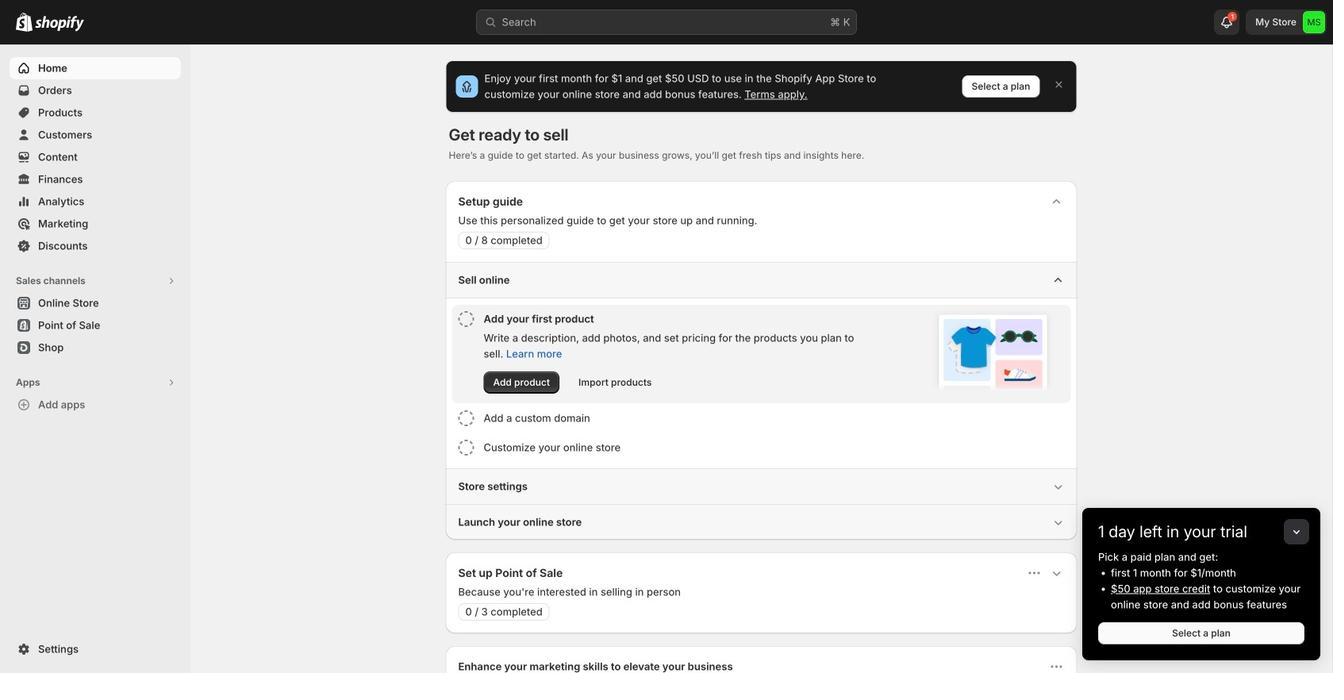 Task type: describe. For each thing, give the bounding box(es) containing it.
guide categories group
[[446, 262, 1078, 540]]

my store image
[[1303, 11, 1326, 33]]

mark add a custom domain as done image
[[458, 410, 474, 426]]

customize your online store group
[[452, 433, 1071, 462]]

setup guide region
[[446, 181, 1078, 540]]

sell online group
[[446, 262, 1078, 468]]



Task type: locate. For each thing, give the bounding box(es) containing it.
mark add your first product as done image
[[458, 311, 474, 327]]

0 horizontal spatial shopify image
[[16, 13, 33, 32]]

add a custom domain group
[[452, 404, 1071, 433]]

add your first product group
[[452, 305, 1071, 403]]

shopify image
[[16, 13, 33, 32], [35, 16, 84, 32]]

mark customize your online store as done image
[[458, 440, 474, 456]]

1 horizontal spatial shopify image
[[35, 16, 84, 32]]



Task type: vqa. For each thing, say whether or not it's contained in the screenshot.
Add your first product 'group'
yes



